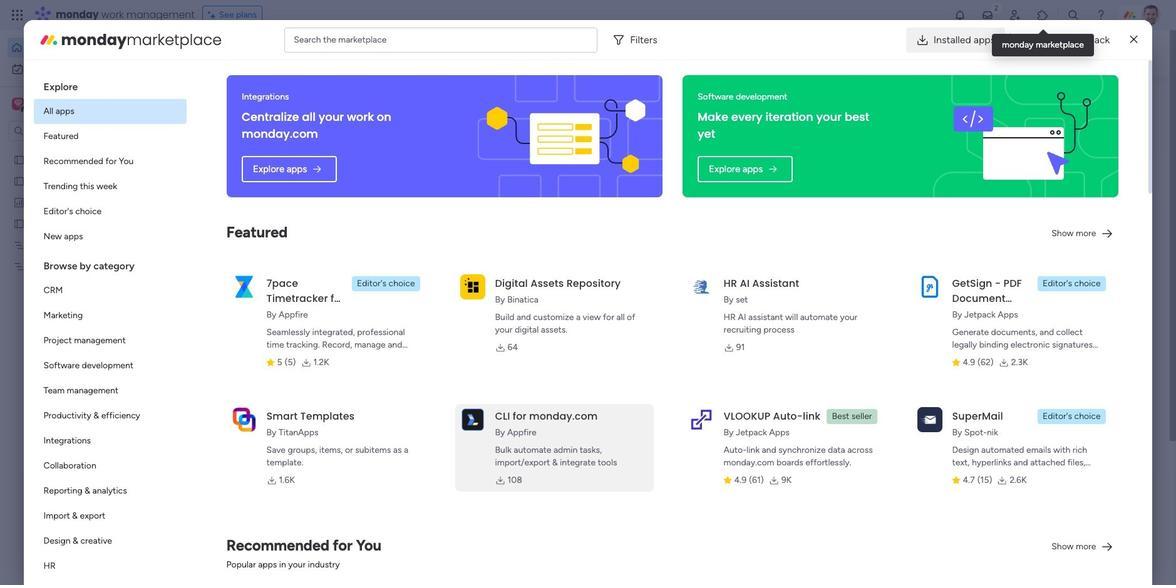 Task type: describe. For each thing, give the bounding box(es) containing it.
templates image image
[[943, 252, 1109, 338]]

Search in workspace field
[[26, 124, 105, 138]]

terry turtle image
[[261, 561, 286, 585]]

public board image inside quick search results list box
[[247, 229, 261, 242]]

select product image
[[11, 9, 24, 21]]

component image
[[247, 402, 258, 413]]

public dashboard image
[[13, 196, 25, 208]]

1 banner logo image from the left
[[485, 75, 648, 197]]

2 image
[[991, 1, 1002, 15]]

monday marketplace image
[[1037, 9, 1049, 21]]

check circle image
[[951, 134, 959, 143]]

v2 bolt switch image
[[1040, 47, 1047, 60]]

update feed image
[[982, 9, 994, 21]]

workspace image
[[14, 97, 22, 111]]

workspace image
[[12, 97, 24, 111]]



Task type: vqa. For each thing, say whether or not it's contained in the screenshot.
the Notifications icon at the right of the page
yes



Task type: locate. For each thing, give the bounding box(es) containing it.
app logo image
[[232, 274, 257, 299], [460, 274, 485, 299], [689, 274, 714, 299], [917, 274, 943, 299], [232, 407, 257, 432], [460, 407, 485, 432], [689, 407, 714, 432], [917, 407, 943, 432]]

check circle image
[[951, 118, 959, 127]]

1 horizontal spatial banner logo image
[[941, 75, 1104, 197]]

terry turtle image
[[1141, 5, 1161, 25]]

2 banner logo image from the left
[[941, 75, 1104, 197]]

2 heading from the top
[[34, 249, 186, 278]]

close recently visited image
[[231, 102, 246, 117]]

option
[[8, 38, 152, 58], [8, 59, 152, 79], [34, 99, 186, 124], [34, 124, 186, 149], [0, 148, 160, 151], [34, 149, 186, 174], [34, 174, 186, 199], [34, 199, 186, 224], [34, 224, 186, 249], [34, 278, 186, 303], [34, 303, 186, 328], [34, 328, 186, 353], [34, 353, 186, 378], [34, 378, 186, 403], [34, 403, 186, 428], [34, 428, 186, 454], [34, 454, 186, 479], [34, 479, 186, 504], [34, 504, 186, 529], [34, 529, 186, 554], [34, 554, 186, 579]]

workspace selection element
[[12, 96, 105, 113]]

dapulse x slim image
[[1130, 32, 1138, 47]]

getting started element
[[932, 457, 1120, 507]]

public board image
[[13, 153, 25, 165], [13, 175, 25, 187], [13, 217, 25, 229], [247, 229, 261, 242]]

dapulse x slim image
[[1101, 91, 1116, 106]]

list box
[[34, 70, 186, 585], [0, 146, 160, 446]]

banner logo image
[[485, 75, 648, 197], [941, 75, 1104, 197]]

search everything image
[[1067, 9, 1080, 21]]

heading
[[34, 70, 186, 99], [34, 249, 186, 278]]

see plans image
[[208, 8, 219, 22]]

1 heading from the top
[[34, 70, 186, 99]]

monday marketplace image
[[39, 30, 59, 50]]

circle o image
[[951, 166, 959, 175]]

v2 user feedback image
[[942, 47, 952, 61]]

quick search results list box
[[231, 117, 902, 437]]

1 vertical spatial heading
[[34, 249, 186, 278]]

0 horizontal spatial banner logo image
[[485, 75, 648, 197]]

invite members image
[[1009, 9, 1022, 21]]

notifications image
[[954, 9, 967, 21]]

0 vertical spatial heading
[[34, 70, 186, 99]]

help image
[[1095, 9, 1108, 21]]



